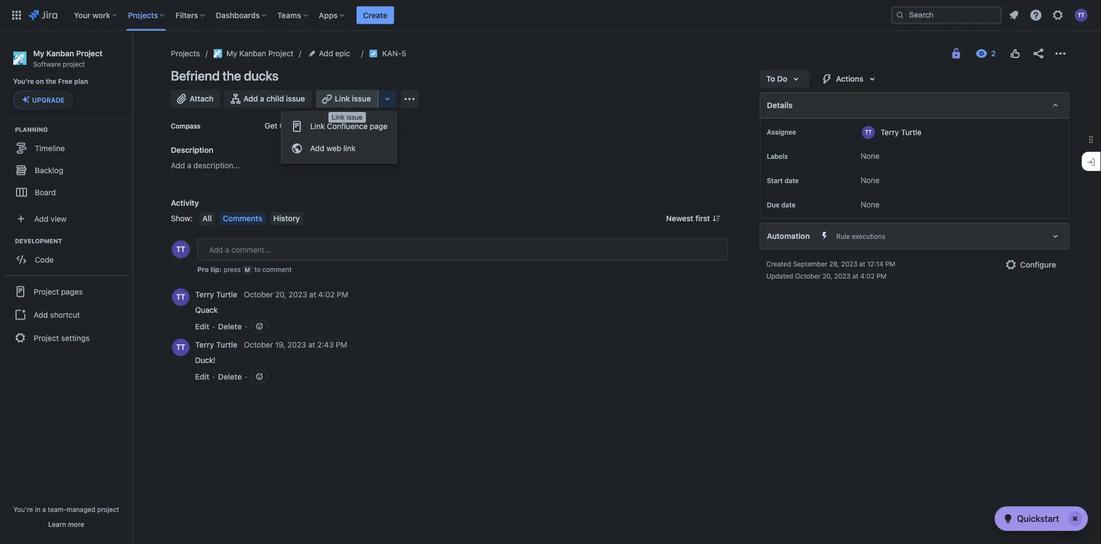 Task type: describe. For each thing, give the bounding box(es) containing it.
actions button
[[814, 70, 886, 88]]

apps
[[319, 10, 338, 20]]

terry for october 20, 2023 at 4:02 pm
[[195, 290, 214, 299]]

primary element
[[7, 0, 892, 31]]

do
[[777, 74, 788, 83]]

add for add web link
[[310, 144, 324, 153]]

add a description...
[[171, 161, 240, 170]]

to do
[[767, 74, 788, 83]]

12:14
[[867, 260, 884, 268]]

upgrade
[[32, 96, 65, 104]]

turtle for october 19, 2023 at 2:43 pm
[[216, 340, 237, 349]]

your
[[74, 10, 90, 20]]

link issue inside tooltip
[[332, 113, 363, 121]]

activity
[[171, 198, 199, 208]]

28,
[[829, 260, 839, 268]]

project pages
[[34, 287, 83, 296]]

0 vertical spatial turtle
[[901, 128, 922, 137]]

Add a comment… field
[[197, 238, 728, 261]]

kan-
[[382, 49, 402, 58]]

add for add shortcut
[[34, 310, 48, 319]]

settings
[[61, 333, 90, 342]]

profile image of terry turtle image
[[172, 241, 190, 258]]

vote options: no one has voted for this issue yet. image
[[1009, 47, 1022, 60]]

link issue button
[[316, 90, 379, 108]]

updated
[[767, 272, 793, 280]]

page
[[370, 122, 388, 131]]

my kanban project
[[226, 49, 294, 58]]

my kanban project link
[[213, 47, 294, 60]]

code link
[[6, 249, 127, 271]]

get
[[265, 121, 277, 130]]

october for october 20, 2023 at 4:02 pm
[[244, 290, 273, 299]]

october 20, 2023 at 4:02 pm
[[244, 290, 348, 299]]

more
[[68, 521, 84, 528]]

first
[[696, 214, 710, 223]]

get compass
[[265, 121, 313, 130]]

project inside 'my kanban project software project'
[[76, 49, 102, 58]]

on
[[36, 78, 44, 85]]

0 vertical spatial link
[[335, 94, 350, 103]]

link confluence page button
[[282, 115, 396, 137]]

due date pin to top. only you can see pinned fields. image
[[798, 200, 807, 209]]

1 horizontal spatial compass
[[280, 121, 313, 130]]

2023 down 28,
[[834, 272, 851, 280]]

delete button for quack
[[218, 321, 242, 332]]

pages
[[61, 287, 83, 296]]

assignee pin to top. only you can see pinned fields. image
[[798, 128, 807, 136]]

timeline
[[35, 143, 65, 153]]

quack
[[195, 305, 218, 314]]

0 horizontal spatial compass
[[171, 122, 201, 130]]

tip:
[[210, 266, 222, 273]]

details element
[[760, 92, 1070, 119]]

link issue tooltip
[[328, 112, 366, 123]]

ducks
[[244, 68, 279, 83]]

copy link to comment image for october 19, 2023 at 2:43 pm
[[350, 340, 358, 349]]

befriend the ducks
[[171, 68, 279, 83]]

projects for projects link
[[171, 49, 200, 58]]

rule executions
[[837, 232, 886, 240]]

project settings link
[[4, 326, 128, 350]]

check image
[[1002, 512, 1015, 526]]

add reaction image
[[255, 372, 264, 381]]

due
[[767, 201, 780, 209]]

learn more button
[[48, 520, 84, 529]]

at left 12:14
[[859, 260, 865, 268]]

work
[[92, 10, 110, 20]]

add a child issue button
[[225, 90, 312, 108]]

view
[[51, 214, 67, 223]]

quickstart
[[1017, 514, 1059, 524]]

0 vertical spatial terry turtle
[[881, 128, 922, 137]]

history button
[[270, 212, 303, 225]]

2023 right 28,
[[841, 260, 858, 268]]

terry turtle for october 19, 2023 at 2:43 pm
[[195, 340, 237, 349]]

show:
[[171, 214, 193, 223]]

to
[[767, 74, 775, 83]]

dismiss quickstart image
[[1067, 510, 1084, 528]]

none for due
[[861, 200, 880, 209]]

dashboards
[[216, 10, 260, 20]]

development
[[15, 237, 62, 244]]

description
[[171, 145, 213, 155]]

you're for you're on the free plan
[[13, 78, 34, 85]]

project down add shortcut
[[34, 333, 59, 342]]

planning group
[[6, 125, 132, 207]]

configure link
[[998, 256, 1063, 274]]

a for child
[[260, 94, 264, 103]]

notifications image
[[1007, 9, 1021, 22]]

newest first
[[666, 214, 710, 223]]

pro
[[197, 266, 209, 273]]

create
[[363, 10, 388, 20]]

add shortcut
[[34, 310, 80, 319]]

upgrade button
[[14, 91, 73, 109]]

comments button
[[220, 212, 266, 225]]

settings image
[[1052, 9, 1065, 22]]

september
[[793, 260, 828, 268]]

help image
[[1030, 9, 1043, 22]]

newest first button
[[660, 212, 728, 225]]

add view
[[34, 214, 67, 223]]

code
[[35, 255, 54, 264]]

due date
[[767, 201, 796, 209]]

edit button for duck!
[[195, 371, 209, 382]]

appswitcher icon image
[[10, 9, 23, 22]]

a for description...
[[187, 161, 191, 170]]

project up add shortcut
[[34, 287, 59, 296]]

plan
[[74, 78, 88, 85]]

search image
[[896, 11, 905, 20]]

start date
[[767, 177, 799, 184]]

link web pages and more image
[[381, 92, 394, 105]]

your work button
[[71, 6, 121, 24]]

add for add a child issue
[[243, 94, 258, 103]]

configure
[[1020, 260, 1056, 269]]

edit for duck!
[[195, 372, 209, 381]]

add web link
[[310, 144, 356, 153]]

automation
[[767, 232, 810, 241]]

link inside tooltip
[[332, 113, 345, 121]]

delete button for duck!
[[218, 371, 242, 382]]

1 horizontal spatial project
[[97, 506, 119, 513]]

start
[[767, 177, 783, 184]]

software
[[33, 60, 61, 68]]

0 horizontal spatial 4:02
[[318, 290, 335, 299]]

none for start
[[861, 176, 880, 185]]

all button
[[199, 212, 215, 225]]

kanban for my kanban project software project
[[46, 49, 74, 58]]

details
[[767, 101, 793, 110]]

turtle for october 20, 2023 at 4:02 pm
[[216, 290, 237, 299]]

banner containing your work
[[0, 0, 1101, 31]]

filters
[[176, 10, 198, 20]]

board
[[35, 188, 56, 197]]

1 vertical spatial 20,
[[275, 290, 286, 299]]

2 vertical spatial link
[[310, 122, 325, 131]]

kan-5
[[382, 49, 406, 58]]

edit for quack
[[195, 322, 209, 331]]

teams
[[277, 10, 301, 20]]

m
[[245, 266, 250, 273]]

you're for you're in a team-managed project
[[13, 506, 33, 513]]

attach button
[[171, 90, 220, 108]]

add web link button
[[282, 137, 396, 160]]

at left 2:43
[[308, 340, 315, 349]]

add for add a description...
[[171, 161, 185, 170]]

timeline link
[[6, 137, 127, 159]]

automation element
[[760, 223, 1070, 250]]

learn
[[48, 521, 66, 528]]



Task type: locate. For each thing, give the bounding box(es) containing it.
project
[[63, 60, 85, 68], [97, 506, 119, 513]]

0 vertical spatial edit button
[[195, 321, 209, 332]]

0 vertical spatial october
[[795, 272, 821, 280]]

0 vertical spatial link issue
[[335, 94, 371, 103]]

copy link to comment image for october 20, 2023 at 4:02 pm
[[351, 290, 359, 298]]

add view button
[[7, 208, 126, 230]]

2 edit button from the top
[[195, 371, 209, 382]]

duck!
[[195, 356, 216, 365]]

1 horizontal spatial 4:02
[[860, 272, 875, 280]]

link up confluence
[[332, 113, 345, 121]]

1 vertical spatial delete button
[[218, 371, 242, 382]]

october down september
[[795, 272, 821, 280]]

add left child at the top left
[[243, 94, 258, 103]]

0 horizontal spatial project
[[63, 60, 85, 68]]

0 vertical spatial terry
[[881, 128, 899, 137]]

epic
[[335, 49, 350, 58]]

created september 28, 2023 at 12:14 pm updated october 20, 2023 at 4:02 pm
[[767, 260, 896, 280]]

filters button
[[172, 6, 209, 24]]

you're left in at bottom left
[[13, 506, 33, 513]]

at up october 19, 2023 at 2:43 pm
[[309, 290, 316, 299]]

assignee
[[767, 128, 796, 136]]

actions image
[[1054, 47, 1067, 60]]

add app image
[[403, 92, 416, 106]]

2 edit from the top
[[195, 372, 209, 381]]

1 vertical spatial a
[[187, 161, 191, 170]]

0 vertical spatial delete
[[218, 322, 242, 331]]

delete for duck!
[[218, 372, 242, 381]]

october
[[795, 272, 821, 280], [244, 290, 273, 299], [244, 340, 273, 349]]

0 vertical spatial group
[[282, 112, 396, 163]]

2023 right 19,
[[288, 340, 306, 349]]

0 vertical spatial a
[[260, 94, 264, 103]]

1 vertical spatial 4:02
[[318, 290, 335, 299]]

apps button
[[316, 6, 349, 24]]

4:02 up 2:43
[[318, 290, 335, 299]]

turtle
[[901, 128, 922, 137], [216, 290, 237, 299], [216, 340, 237, 349]]

my up software
[[33, 49, 44, 58]]

you're left on
[[13, 78, 34, 85]]

1 my from the left
[[33, 49, 44, 58]]

terry up duck!
[[195, 340, 214, 349]]

dashboards button
[[213, 6, 271, 24]]

board link
[[6, 181, 127, 203]]

2 kanban from the left
[[239, 49, 266, 58]]

actions
[[836, 74, 864, 83]]

my inside 'my kanban project software project'
[[33, 49, 44, 58]]

add epic
[[319, 49, 350, 58]]

my right the 'my kanban project' image
[[226, 49, 237, 58]]

2 delete button from the top
[[218, 371, 242, 382]]

at down rule executions
[[853, 272, 859, 280]]

edit down quack
[[195, 322, 209, 331]]

the right on
[[46, 78, 56, 85]]

3 none from the top
[[861, 200, 880, 209]]

project right managed
[[97, 506, 119, 513]]

project pages link
[[4, 280, 128, 304]]

1 vertical spatial terry turtle
[[195, 290, 237, 299]]

0 vertical spatial projects
[[128, 10, 158, 20]]

add left shortcut
[[34, 310, 48, 319]]

my kanban project image
[[213, 49, 222, 58]]

projects up befriend
[[171, 49, 200, 58]]

0 vertical spatial edit
[[195, 322, 209, 331]]

terry turtle
[[881, 128, 922, 137], [195, 290, 237, 299], [195, 340, 237, 349]]

add left 'view'
[[34, 214, 48, 223]]

newest
[[666, 214, 694, 223]]

19,
[[275, 340, 285, 349]]

my kanban project software project
[[33, 49, 102, 68]]

link issue up link issue tooltip
[[335, 94, 371, 103]]

learn more
[[48, 521, 84, 528]]

to
[[254, 266, 261, 273]]

a right in at bottom left
[[42, 506, 46, 513]]

attach
[[190, 94, 214, 103]]

1 horizontal spatial the
[[222, 68, 241, 83]]

group containing link confluence page
[[282, 112, 396, 163]]

project
[[76, 49, 102, 58], [268, 49, 294, 58], [34, 287, 59, 296], [34, 333, 59, 342]]

copy link to issue image
[[404, 49, 413, 57]]

your work
[[74, 10, 110, 20]]

projects up the sidebar navigation icon
[[128, 10, 158, 20]]

2:43
[[317, 340, 334, 349]]

projects link
[[171, 47, 200, 60]]

20, inside created september 28, 2023 at 12:14 pm updated october 20, 2023 at 4:02 pm
[[823, 272, 833, 280]]

1 horizontal spatial my
[[226, 49, 237, 58]]

1 edit button from the top
[[195, 321, 209, 332]]

compass up description
[[171, 122, 201, 130]]

1 horizontal spatial group
[[282, 112, 396, 163]]

terry down details element on the right top of the page
[[881, 128, 899, 137]]

date for start date
[[785, 177, 799, 184]]

project settings
[[34, 333, 90, 342]]

date for due date
[[781, 201, 796, 209]]

1 delete button from the top
[[218, 321, 242, 332]]

2 vertical spatial october
[[244, 340, 273, 349]]

backlog link
[[6, 159, 127, 181]]

backlog
[[35, 166, 63, 175]]

5
[[402, 49, 406, 58]]

0 horizontal spatial my
[[33, 49, 44, 58]]

0 vertical spatial 4:02
[[860, 272, 875, 280]]

delete button left add reaction image
[[218, 371, 242, 382]]

project up plan on the left of the page
[[63, 60, 85, 68]]

issue inside link issue tooltip
[[346, 113, 363, 121]]

20, down 28,
[[823, 272, 833, 280]]

kanban inside 'my kanban project software project'
[[46, 49, 74, 58]]

0 horizontal spatial kanban
[[46, 49, 74, 58]]

2 vertical spatial none
[[861, 200, 880, 209]]

0 horizontal spatial projects
[[128, 10, 158, 20]]

you're in a team-managed project
[[13, 506, 119, 513]]

terry up quack
[[195, 290, 214, 299]]

2023 down comment
[[289, 290, 307, 299]]

1 horizontal spatial a
[[187, 161, 191, 170]]

planning image
[[2, 123, 15, 136]]

1 kanban from the left
[[46, 49, 74, 58]]

october inside created september 28, 2023 at 12:14 pm updated october 20, 2023 at 4:02 pm
[[795, 272, 821, 280]]

history
[[273, 214, 300, 223]]

planning
[[15, 126, 48, 133]]

date right start
[[785, 177, 799, 184]]

edit button
[[195, 321, 209, 332], [195, 371, 209, 382]]

2 vertical spatial turtle
[[216, 340, 237, 349]]

project up 'ducks'
[[268, 49, 294, 58]]

at
[[859, 260, 865, 268], [853, 272, 859, 280], [309, 290, 316, 299], [308, 340, 315, 349]]

comments
[[223, 214, 262, 223]]

created
[[767, 260, 791, 268]]

1 vertical spatial date
[[781, 201, 796, 209]]

project inside 'my kanban project software project'
[[63, 60, 85, 68]]

link up link issue tooltip
[[335, 94, 350, 103]]

2 my from the left
[[226, 49, 237, 58]]

description...
[[193, 161, 240, 170]]

1 vertical spatial none
[[861, 176, 880, 185]]

jira image
[[29, 9, 57, 22], [29, 9, 57, 22]]

in
[[35, 506, 40, 513]]

2 you're from the top
[[13, 506, 33, 513]]

0 horizontal spatial group
[[4, 275, 128, 353]]

sidebar navigation image
[[120, 44, 145, 66]]

0 vertical spatial 20,
[[823, 272, 833, 280]]

copy link to comment image
[[351, 290, 359, 298], [350, 340, 358, 349]]

your profile and settings image
[[1075, 9, 1088, 22]]

add inside button
[[34, 310, 48, 319]]

1 vertical spatial delete
[[218, 372, 242, 381]]

delete for quack
[[218, 322, 242, 331]]

1 vertical spatial copy link to comment image
[[350, 340, 358, 349]]

turtle down details element on the right top of the page
[[901, 128, 922, 137]]

development group
[[6, 236, 132, 274]]

Search field
[[892, 6, 1002, 24]]

20, down comment
[[275, 290, 286, 299]]

1 vertical spatial turtle
[[216, 290, 237, 299]]

menu bar containing all
[[197, 212, 305, 225]]

projects for projects popup button
[[128, 10, 158, 20]]

issue right child at the top left
[[286, 94, 305, 103]]

terry turtle up quack
[[195, 290, 237, 299]]

labels
[[767, 152, 788, 160]]

issue inside add a child issue button
[[286, 94, 305, 103]]

add left epic
[[319, 49, 333, 58]]

add shortcut button
[[4, 304, 128, 326]]

delete left add reaction image
[[218, 372, 242, 381]]

0 vertical spatial none
[[861, 152, 880, 161]]

share image
[[1032, 47, 1045, 60]]

link
[[335, 94, 350, 103], [332, 113, 345, 121], [310, 122, 325, 131]]

a down description
[[187, 161, 191, 170]]

1 horizontal spatial 20,
[[823, 272, 833, 280]]

october down to
[[244, 290, 273, 299]]

0 vertical spatial delete button
[[218, 321, 242, 332]]

add epic button
[[307, 47, 354, 60]]

2 vertical spatial terry
[[195, 340, 214, 349]]

task image
[[369, 49, 378, 58]]

turtle down quack
[[216, 340, 237, 349]]

issue up link confluence page
[[346, 113, 363, 121]]

1 none from the top
[[861, 152, 880, 161]]

team-
[[48, 506, 66, 513]]

managed
[[66, 506, 95, 513]]

newest first image
[[712, 214, 721, 223]]

issue inside link issue button
[[352, 94, 371, 103]]

edit button down quack
[[195, 321, 209, 332]]

my for my kanban project software project
[[33, 49, 44, 58]]

add for add view
[[34, 214, 48, 223]]

1 vertical spatial you're
[[13, 506, 33, 513]]

to do button
[[760, 70, 810, 88]]

october for october 19, 2023 at 2:43 pm
[[244, 340, 273, 349]]

1 vertical spatial edit button
[[195, 371, 209, 382]]

kanban up software
[[46, 49, 74, 58]]

kan-5 link
[[382, 47, 406, 60]]

labels pin to top. only you can see pinned fields. image
[[790, 152, 799, 161]]

terry turtle down details element on the right top of the page
[[881, 128, 922, 137]]

the left 'ducks'
[[222, 68, 241, 83]]

4:02 inside created september 28, 2023 at 12:14 pm updated october 20, 2023 at 4:02 pm
[[860, 272, 875, 280]]

1 horizontal spatial projects
[[171, 49, 200, 58]]

delete button left add reaction icon
[[218, 321, 242, 332]]

1 vertical spatial terry
[[195, 290, 214, 299]]

edit button for quack
[[195, 321, 209, 332]]

terry turtle for october 20, 2023 at 4:02 pm
[[195, 290, 237, 299]]

1 edit from the top
[[195, 322, 209, 331]]

2 vertical spatial terry turtle
[[195, 340, 237, 349]]

pm
[[886, 260, 896, 268], [877, 272, 887, 280], [337, 290, 348, 299], [336, 340, 347, 349]]

kanban
[[46, 49, 74, 58], [239, 49, 266, 58]]

1 you're from the top
[[13, 78, 34, 85]]

0 horizontal spatial a
[[42, 506, 46, 513]]

comment
[[262, 266, 292, 273]]

edit down duck!
[[195, 372, 209, 381]]

turtle up quack
[[216, 290, 237, 299]]

banner
[[0, 0, 1101, 31]]

a left child at the top left
[[260, 94, 264, 103]]

0 vertical spatial date
[[785, 177, 799, 184]]

add reaction image
[[255, 322, 264, 331]]

0 horizontal spatial the
[[46, 78, 56, 85]]

terry turtle up duck!
[[195, 340, 237, 349]]

october down add reaction icon
[[244, 340, 273, 349]]

kanban for my kanban project
[[239, 49, 266, 58]]

pro tip: press m to comment
[[197, 266, 292, 273]]

date left due date pin to top. only you can see pinned fields. image
[[781, 201, 796, 209]]

create button
[[357, 6, 394, 24]]

a
[[260, 94, 264, 103], [187, 161, 191, 170], [42, 506, 46, 513]]

2 horizontal spatial a
[[260, 94, 264, 103]]

1 vertical spatial edit
[[195, 372, 209, 381]]

link confluence page
[[310, 122, 388, 131]]

terry for october 19, 2023 at 2:43 pm
[[195, 340, 214, 349]]

kanban up 'ducks'
[[239, 49, 266, 58]]

1 vertical spatial link issue
[[332, 113, 363, 121]]

projects inside popup button
[[128, 10, 158, 20]]

the
[[222, 68, 241, 83], [46, 78, 56, 85]]

befriend
[[171, 68, 220, 83]]

a inside button
[[260, 94, 264, 103]]

4:02 down 12:14
[[860, 272, 875, 280]]

my for my kanban project
[[226, 49, 237, 58]]

0 vertical spatial project
[[63, 60, 85, 68]]

development image
[[2, 234, 15, 247]]

add down description
[[171, 161, 185, 170]]

1 vertical spatial project
[[97, 506, 119, 513]]

edit button down duck!
[[195, 371, 209, 382]]

menu bar
[[197, 212, 305, 225]]

1 vertical spatial october
[[244, 290, 273, 299]]

issue up link issue tooltip
[[352, 94, 371, 103]]

press
[[224, 266, 241, 273]]

2 none from the top
[[861, 176, 880, 185]]

terry
[[881, 128, 899, 137], [195, 290, 214, 299], [195, 340, 214, 349]]

compass
[[280, 121, 313, 130], [171, 122, 201, 130]]

1 vertical spatial link
[[332, 113, 345, 121]]

0 vertical spatial you're
[[13, 78, 34, 85]]

group
[[282, 112, 396, 163], [4, 275, 128, 353]]

2 vertical spatial a
[[42, 506, 46, 513]]

group containing project pages
[[4, 275, 128, 353]]

link issue up confluence
[[332, 113, 363, 121]]

add left web
[[310, 144, 324, 153]]

compass right get
[[280, 121, 313, 130]]

free
[[58, 78, 72, 85]]

project up plan on the left of the page
[[76, 49, 102, 58]]

1 delete from the top
[[218, 322, 242, 331]]

add for add epic
[[319, 49, 333, 58]]

link issue inside button
[[335, 94, 371, 103]]

delete left add reaction icon
[[218, 322, 242, 331]]

0 vertical spatial copy link to comment image
[[351, 290, 359, 298]]

1 vertical spatial projects
[[171, 49, 200, 58]]

2 delete from the top
[[218, 372, 242, 381]]

link up add web link
[[310, 122, 325, 131]]

1 horizontal spatial kanban
[[239, 49, 266, 58]]

0 horizontal spatial 20,
[[275, 290, 286, 299]]

1 vertical spatial group
[[4, 275, 128, 353]]

october 19, 2023 at 2:43 pm
[[244, 340, 347, 349]]



Task type: vqa. For each thing, say whether or not it's contained in the screenshot.
Backlog
yes



